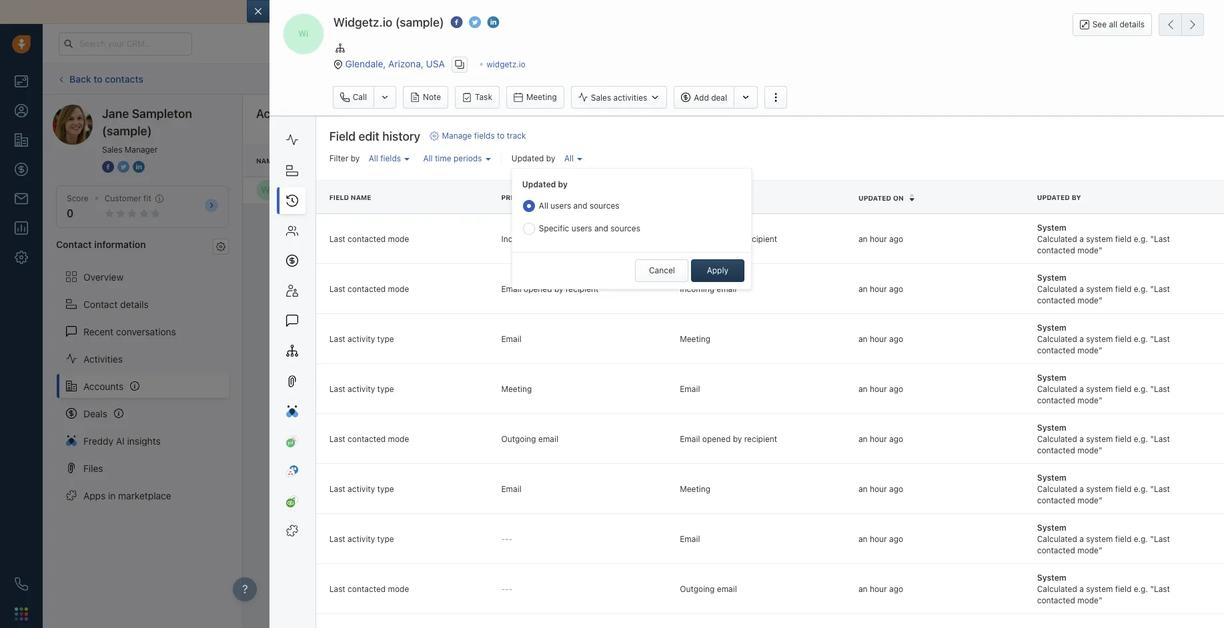 Task type: describe. For each thing, give the bounding box(es) containing it.
contact for contact details
[[83, 299, 118, 310]]

close image
[[1205, 9, 1211, 15]]

6 an from the top
[[859, 485, 868, 495]]

what's new image
[[1128, 40, 1137, 49]]

arizona,
[[389, 58, 424, 69]]

6 ago from the top
[[890, 485, 904, 495]]

widgetz.io (sample) link
[[282, 184, 421, 197]]

see all details button
[[1073, 13, 1153, 36]]

filter
[[330, 154, 349, 164]]

apps
[[83, 490, 106, 502]]

2 last from the top
[[330, 284, 346, 294]]

3 activity from the top
[[348, 485, 375, 495]]

all for all users and sources
[[539, 201, 549, 211]]

contact details
[[83, 299, 149, 310]]

periods
[[454, 154, 482, 164]]

sampleton
[[132, 107, 192, 121]]

customer fit
[[105, 194, 151, 204]]

8 calculated from the top
[[1038, 585, 1078, 595]]

sync
[[560, 6, 581, 17]]

4 system from the top
[[1087, 384, 1114, 394]]

add account button
[[1136, 107, 1211, 130]]

field name
[[330, 194, 371, 202]]

customer
[[105, 194, 141, 204]]

4 last from the top
[[330, 384, 346, 394]]

3 type from the top
[[378, 485, 394, 495]]

contact information
[[56, 239, 146, 250]]

sales inside "dialog"
[[591, 93, 612, 103]]

widgetz.io inside "dialog"
[[334, 15, 393, 29]]

cancel button
[[636, 260, 689, 282]]

deliverability
[[421, 6, 477, 17]]

3 e.g. from the top
[[1135, 334, 1149, 344]]

widgetz.io
[[487, 59, 526, 69]]

connect your mailbox to improve deliverability and enable 2-way sync of email conversations.
[[273, 6, 685, 17]]

twitter circled image for linkedin circled image
[[117, 160, 129, 174]]

8 hour from the top
[[870, 585, 888, 595]]

last contacted mode for incoming email
[[330, 234, 409, 244]]

fields for all
[[381, 154, 401, 164]]

6 last from the top
[[330, 485, 346, 495]]

1 "last from the top
[[1151, 234, 1171, 244]]

conversations
[[116, 326, 176, 337]]

5 an from the top
[[859, 434, 868, 444]]

1 system from the top
[[1038, 223, 1067, 233]]

filter by
[[330, 154, 360, 164]]

6 system calculated a system field e.g. "last contacted mode" from the top
[[1038, 473, 1171, 506]]

8 an from the top
[[859, 585, 868, 595]]

in
[[108, 490, 116, 502]]

recent conversations
[[83, 326, 176, 337]]

1 a from the top
[[1080, 234, 1085, 244]]

6 hour from the top
[[870, 485, 888, 495]]

account
[[1174, 113, 1204, 123]]

1 horizontal spatial accounts
[[256, 107, 308, 121]]

6 system from the top
[[1087, 485, 1114, 495]]

5 e.g. from the top
[[1135, 434, 1149, 444]]

1 ago from the top
[[890, 234, 904, 244]]

deal
[[712, 93, 728, 103]]

note button
[[403, 86, 449, 109]]

1 e.g. from the top
[[1135, 234, 1149, 244]]

1 hour from the top
[[870, 234, 888, 244]]

2 ago from the top
[[890, 284, 904, 294]]

add deal button
[[674, 86, 734, 109]]

task
[[475, 92, 493, 102]]

of
[[583, 6, 592, 17]]

add for add account
[[1156, 113, 1171, 123]]

5 system from the top
[[1087, 434, 1114, 444]]

mode for ---
[[388, 585, 409, 595]]

add deal
[[694, 93, 728, 103]]

note
[[423, 92, 441, 102]]

1 an hour ago from the top
[[859, 234, 904, 244]]

field for field name
[[330, 194, 349, 202]]

open deals amount
[[435, 157, 512, 165]]

7 mode" from the top
[[1078, 546, 1103, 556]]

call button
[[333, 86, 374, 109]]

connect
[[273, 6, 310, 17]]

5 mode" from the top
[[1078, 446, 1103, 456]]

freddy ai insights
[[83, 436, 161, 447]]

1 vertical spatial accounts
[[83, 381, 124, 392]]

--- for type
[[502, 535, 513, 545]]

all
[[1110, 19, 1118, 29]]

5 an hour ago from the top
[[859, 434, 904, 444]]

2 hour from the top
[[870, 284, 888, 294]]

5 system calculated a system field e.g. "last contacted mode" from the top
[[1038, 423, 1171, 456]]

8 an hour ago from the top
[[859, 585, 904, 595]]

all link
[[561, 150, 586, 167]]

connect your mailbox link
[[273, 6, 371, 17]]

manage
[[442, 131, 472, 141]]

email opened by recipient for incoming email
[[680, 234, 778, 244]]

open
[[435, 157, 454, 165]]

0 vertical spatial incoming email
[[502, 234, 558, 244]]

2 system from the top
[[1087, 284, 1114, 294]]

7 system calculated a system field e.g. "last contacted mode" from the top
[[1038, 523, 1171, 556]]

freshworks switcher image
[[15, 608, 28, 621]]

jane sampleton (sample) sales manager
[[102, 107, 192, 155]]

history
[[383, 130, 421, 144]]

4 system calculated a system field e.g. "last contacted mode" from the top
[[1038, 373, 1171, 406]]

freddy
[[83, 436, 114, 447]]

details inside button
[[1120, 19, 1145, 29]]

glendale, arizona, usa
[[345, 58, 445, 69]]

score
[[67, 194, 89, 204]]

call
[[353, 92, 367, 102]]

8 a from the top
[[1080, 585, 1085, 595]]

0 button
[[67, 208, 74, 220]]

4 e.g. from the top
[[1135, 384, 1149, 394]]

4 an from the top
[[859, 384, 868, 394]]

widgetz.io link
[[487, 59, 526, 69]]

2 an from the top
[[859, 284, 868, 294]]

back to contacts
[[69, 73, 144, 85]]

sources for specific users and sources
[[611, 223, 641, 233]]

back
[[69, 73, 91, 85]]

glendale, arizona, usa link
[[345, 58, 445, 69]]

(sample) inside jane sampleton (sample) sales manager
[[102, 124, 152, 138]]

facebook circled image for linkedin circled icon
[[451, 15, 463, 29]]

4 field from the top
[[1116, 384, 1132, 394]]

all for all
[[565, 154, 574, 164]]

specific
[[539, 223, 570, 233]]

score 0
[[67, 194, 89, 220]]

files
[[83, 463, 103, 474]]

5 field from the top
[[1116, 434, 1132, 444]]

3 field from the top
[[1116, 334, 1132, 344]]

updated on
[[859, 194, 904, 202]]

to inside "dialog"
[[497, 131, 505, 141]]

6 "last from the top
[[1151, 485, 1171, 495]]

email opened by recipient for outgoing email
[[680, 434, 778, 444]]

(sample) inside widgetz.io (sample) "link"
[[332, 184, 371, 196]]

0 horizontal spatial to
[[94, 73, 103, 85]]

all time periods
[[423, 154, 482, 164]]

2 "last from the top
[[1151, 284, 1171, 294]]

call link
[[333, 86, 374, 109]]

4 system from the top
[[1038, 373, 1067, 383]]

deals
[[456, 157, 479, 165]]

marketplace
[[118, 490, 171, 502]]

manage fields to track
[[442, 131, 526, 141]]

track
[[507, 131, 526, 141]]

all fields link
[[366, 151, 413, 167]]

contacts
[[105, 73, 144, 85]]

5 system from the top
[[1038, 423, 1067, 433]]

3 calculated from the top
[[1038, 334, 1078, 344]]

mode for email opened by recipient
[[388, 284, 409, 294]]

apply
[[707, 266, 729, 276]]

opened for outgoing email
[[703, 434, 731, 444]]

name
[[351, 194, 371, 202]]

7 an from the top
[[859, 535, 868, 545]]

8 system calculated a system field e.g. "last contacted mode" from the top
[[1038, 573, 1171, 606]]

mailbox
[[335, 6, 369, 17]]

edit
[[359, 130, 380, 144]]

mode for incoming email
[[388, 234, 409, 244]]

2 type from the top
[[378, 384, 394, 394]]

1 vertical spatial outgoing
[[680, 585, 715, 595]]

activities
[[614, 93, 648, 103]]

7 "last from the top
[[1151, 535, 1171, 545]]

1 horizontal spatial to
[[371, 6, 380, 17]]

glendale,
[[345, 58, 386, 69]]

value
[[539, 194, 562, 202]]

4 "last from the top
[[1151, 384, 1171, 394]]

8 system from the top
[[1038, 573, 1067, 583]]

2 last activity type from the top
[[330, 384, 394, 394]]

6 mode" from the top
[[1078, 496, 1103, 506]]

last contacted mode for email opened by recipient
[[330, 284, 409, 294]]

opened for incoming email
[[703, 234, 731, 244]]

1 activity from the top
[[348, 334, 375, 344]]

3 ago from the top
[[890, 334, 904, 344]]

1 last from the top
[[330, 234, 346, 244]]

field for field edit history
[[330, 130, 356, 144]]

specific users and sources
[[539, 223, 641, 233]]



Task type: vqa. For each thing, say whether or not it's contained in the screenshot.
5th system from the bottom
yes



Task type: locate. For each thing, give the bounding box(es) containing it.
---
[[502, 535, 513, 545], [502, 585, 513, 595]]

2 last contacted mode from the top
[[330, 284, 409, 294]]

4 activity from the top
[[348, 535, 375, 545]]

3 system from the top
[[1038, 323, 1067, 333]]

improve
[[383, 6, 418, 17]]

Search your CRM... text field
[[59, 32, 192, 55]]

1 vertical spatial opened
[[524, 284, 552, 294]]

7 calculated from the top
[[1038, 535, 1078, 545]]

last contacted mode for ---
[[330, 585, 409, 595]]

1 vertical spatial add
[[1156, 113, 1171, 123]]

0 vertical spatial recipient
[[745, 234, 778, 244]]

0 vertical spatial details
[[1120, 19, 1145, 29]]

enable
[[498, 6, 528, 17]]

jane
[[102, 107, 129, 121]]

accounts up 'name'
[[256, 107, 308, 121]]

last
[[330, 234, 346, 244], [330, 284, 346, 294], [330, 334, 346, 344], [330, 384, 346, 394], [330, 434, 346, 444], [330, 485, 346, 495], [330, 535, 346, 545], [330, 585, 346, 595]]

fit
[[144, 194, 151, 204]]

details right all
[[1120, 19, 1145, 29]]

5 ago from the top
[[890, 434, 904, 444]]

and for all
[[574, 201, 588, 211]]

add account
[[1156, 113, 1204, 123]]

0 horizontal spatial fields
[[381, 154, 401, 164]]

6 system from the top
[[1038, 473, 1067, 483]]

accounts down activities
[[83, 381, 124, 392]]

2 system from the top
[[1038, 273, 1067, 283]]

0 horizontal spatial and
[[480, 6, 496, 17]]

1 an from the top
[[859, 234, 868, 244]]

and up 'specific users and sources'
[[574, 201, 588, 211]]

all time periods button
[[420, 151, 494, 167]]

2 vertical spatial updated by
[[1038, 194, 1082, 202]]

meeting button
[[507, 86, 565, 109]]

1 horizontal spatial (sample)
[[332, 184, 371, 196]]

4 calculated from the top
[[1038, 384, 1078, 394]]

2 mode from the top
[[388, 284, 409, 294]]

mode for outgoing email
[[388, 434, 409, 444]]

8 last from the top
[[330, 585, 346, 595]]

1 field from the top
[[1116, 234, 1132, 244]]

0 horizontal spatial add
[[694, 93, 709, 103]]

1 vertical spatial twitter circled image
[[117, 160, 129, 174]]

widgetz.io left field name
[[282, 184, 329, 196]]

6 field from the top
[[1116, 485, 1132, 495]]

all for all fields
[[369, 154, 378, 164]]

e.g.
[[1135, 234, 1149, 244], [1135, 284, 1149, 294], [1135, 334, 1149, 344], [1135, 384, 1149, 394], [1135, 434, 1149, 444], [1135, 485, 1149, 495], [1135, 535, 1149, 545], [1135, 585, 1149, 595]]

5 hour from the top
[[870, 434, 888, 444]]

1 vertical spatial email opened by recipient
[[502, 284, 599, 294]]

sales inside jane sampleton (sample) sales manager
[[102, 145, 122, 155]]

type
[[378, 334, 394, 344], [378, 384, 394, 394], [378, 485, 394, 495], [378, 535, 394, 545]]

a
[[1080, 234, 1085, 244], [1080, 284, 1085, 294], [1080, 334, 1085, 344], [1080, 384, 1085, 394], [1080, 434, 1085, 444], [1080, 485, 1085, 495], [1080, 535, 1085, 545], [1080, 585, 1085, 595]]

fields down the "history"
[[381, 154, 401, 164]]

twitter circled image
[[469, 15, 481, 29], [117, 160, 129, 174]]

contact
[[56, 239, 92, 250], [83, 299, 118, 310]]

0 vertical spatial add
[[694, 93, 709, 103]]

send email image
[[1093, 38, 1102, 49]]

1 --- from the top
[[502, 535, 513, 545]]

all up all users and sources
[[565, 154, 574, 164]]

2 vertical spatial recipient
[[745, 434, 778, 444]]

0 vertical spatial widgetz.io (sample)
[[334, 15, 444, 29]]

7 an hour ago from the top
[[859, 535, 904, 545]]

0 vertical spatial widgetz.io
[[334, 15, 393, 29]]

1 vertical spatial (sample)
[[102, 124, 152, 138]]

system
[[1087, 234, 1114, 244], [1087, 284, 1114, 294], [1087, 334, 1114, 344], [1087, 384, 1114, 394], [1087, 434, 1114, 444], [1087, 485, 1114, 495], [1087, 535, 1114, 545], [1087, 585, 1114, 595]]

4 an hour ago from the top
[[859, 384, 904, 394]]

8 mode" from the top
[[1078, 596, 1103, 606]]

1 vertical spatial widgetz.io (sample)
[[282, 184, 371, 196]]

conversations.
[[621, 6, 685, 17]]

2 vertical spatial email opened by recipient
[[680, 434, 778, 444]]

mng settings image
[[216, 242, 226, 251]]

meeting inside meeting button
[[527, 92, 557, 102]]

0 vertical spatial field
[[330, 130, 356, 144]]

incoming email down "specific"
[[502, 234, 558, 244]]

add for add deal
[[694, 93, 709, 103]]

7 hour from the top
[[870, 535, 888, 545]]

users for specific
[[572, 223, 592, 233]]

(sample) down filter by
[[332, 184, 371, 196]]

all up "specific"
[[539, 201, 549, 211]]

1 horizontal spatial details
[[1120, 19, 1145, 29]]

system calculated a system field e.g. "last contacted mode"
[[1038, 223, 1171, 256], [1038, 273, 1171, 306], [1038, 323, 1171, 356], [1038, 373, 1171, 406], [1038, 423, 1171, 456], [1038, 473, 1171, 506], [1038, 523, 1171, 556], [1038, 573, 1171, 606]]

5 last from the top
[[330, 434, 346, 444]]

0 vertical spatial opened
[[703, 234, 731, 244]]

dialog containing widgetz.io (sample)
[[247, 0, 1225, 629]]

and left enable
[[480, 6, 496, 17]]

6 e.g. from the top
[[1135, 485, 1149, 495]]

apps in marketplace
[[83, 490, 171, 502]]

1 horizontal spatial and
[[574, 201, 588, 211]]

1 horizontal spatial widgetz.io
[[334, 15, 393, 29]]

1 horizontal spatial facebook circled image
[[451, 15, 463, 29]]

1 mode" from the top
[[1078, 246, 1103, 256]]

outgoing
[[502, 434, 536, 444], [680, 585, 715, 595]]

1 horizontal spatial incoming
[[680, 284, 715, 294]]

dialog
[[247, 0, 1225, 629]]

facebook circled image left linkedin circled image
[[102, 160, 114, 174]]

contact up recent
[[83, 299, 118, 310]]

1 field from the top
[[330, 130, 356, 144]]

0 horizontal spatial twitter circled image
[[117, 160, 129, 174]]

0 horizontal spatial details
[[120, 299, 149, 310]]

an hour ago
[[859, 234, 904, 244], [859, 284, 904, 294], [859, 334, 904, 344], [859, 384, 904, 394], [859, 434, 904, 444], [859, 485, 904, 495], [859, 535, 904, 545], [859, 585, 904, 595]]

twitter circled image for linkedin circled icon
[[469, 15, 481, 29]]

recipient for incoming email
[[745, 234, 778, 244]]

details up recent conversations
[[120, 299, 149, 310]]

0 horizontal spatial (sample)
[[102, 124, 152, 138]]

widgetz.io (sample) inside "dialog"
[[334, 15, 444, 29]]

1 vertical spatial outgoing email
[[680, 585, 737, 595]]

0 horizontal spatial sales
[[102, 145, 122, 155]]

2 vertical spatial (sample)
[[332, 184, 371, 196]]

1 vertical spatial incoming
[[680, 284, 715, 294]]

8 "last from the top
[[1151, 585, 1171, 595]]

email
[[680, 234, 700, 244], [502, 284, 522, 294], [502, 334, 522, 344], [680, 384, 700, 394], [680, 434, 700, 444], [502, 485, 522, 495], [680, 535, 700, 545]]

2 horizontal spatial (sample)
[[396, 15, 444, 29]]

2 a from the top
[[1080, 284, 1085, 294]]

insights
[[127, 436, 161, 447]]

2 activity from the top
[[348, 384, 375, 394]]

8 ago from the top
[[890, 585, 904, 595]]

0
[[67, 208, 74, 220]]

0 horizontal spatial facebook circled image
[[102, 160, 114, 174]]

manage fields to track link
[[430, 130, 526, 142]]

see
[[1093, 19, 1107, 29]]

1 horizontal spatial add
[[1156, 113, 1171, 123]]

previous value
[[502, 194, 562, 202]]

0 vertical spatial (sample)
[[396, 15, 444, 29]]

all left time
[[423, 154, 433, 164]]

1 mode from the top
[[388, 234, 409, 244]]

recipient for outgoing email
[[745, 434, 778, 444]]

1 horizontal spatial outgoing email
[[680, 585, 737, 595]]

users up "specific"
[[551, 201, 571, 211]]

0 vertical spatial outgoing
[[502, 434, 536, 444]]

1 vertical spatial contact
[[83, 299, 118, 310]]

1 last contacted mode from the top
[[330, 234, 409, 244]]

contacted
[[348, 234, 386, 244], [1038, 246, 1076, 256], [348, 284, 386, 294], [1038, 296, 1076, 306], [1038, 346, 1076, 356], [1038, 396, 1076, 406], [348, 434, 386, 444], [1038, 446, 1076, 456], [1038, 496, 1076, 506], [1038, 546, 1076, 556], [348, 585, 386, 595], [1038, 596, 1076, 606]]

7 e.g. from the top
[[1135, 535, 1149, 545]]

system
[[1038, 223, 1067, 233], [1038, 273, 1067, 283], [1038, 323, 1067, 333], [1038, 373, 1067, 383], [1038, 423, 1067, 433], [1038, 473, 1067, 483], [1038, 523, 1067, 533], [1038, 573, 1067, 583]]

1 vertical spatial incoming email
[[680, 284, 737, 294]]

0 vertical spatial accounts
[[256, 107, 308, 121]]

2 an hour ago from the top
[[859, 284, 904, 294]]

incoming down the apply button
[[680, 284, 715, 294]]

0 vertical spatial ---
[[502, 535, 513, 545]]

7 last from the top
[[330, 535, 346, 545]]

2 horizontal spatial to
[[497, 131, 505, 141]]

(sample) up arizona,
[[396, 15, 444, 29]]

1 vertical spatial widgetz.io
[[282, 184, 329, 196]]

7 ago from the top
[[890, 535, 904, 545]]

all for all time periods
[[423, 154, 433, 164]]

4 type from the top
[[378, 535, 394, 545]]

2 mode" from the top
[[1078, 296, 1103, 306]]

field up filter by
[[330, 130, 356, 144]]

0 vertical spatial sources
[[590, 201, 620, 211]]

0 vertical spatial outgoing email
[[502, 434, 559, 444]]

2 calculated from the top
[[1038, 284, 1078, 294]]

0 vertical spatial contact
[[56, 239, 92, 250]]

phone element
[[8, 571, 35, 598]]

4 last activity type from the top
[[330, 535, 394, 545]]

field left name
[[330, 194, 349, 202]]

6 a from the top
[[1080, 485, 1085, 495]]

all users and sources
[[539, 201, 620, 211]]

an
[[859, 234, 868, 244], [859, 284, 868, 294], [859, 334, 868, 344], [859, 384, 868, 394], [859, 434, 868, 444], [859, 485, 868, 495], [859, 535, 868, 545], [859, 585, 868, 595]]

widgetz.io inside "link"
[[282, 184, 329, 196]]

3 an hour ago from the top
[[859, 334, 904, 344]]

(sample)
[[396, 15, 444, 29], [102, 124, 152, 138], [332, 184, 371, 196]]

incoming down previous
[[502, 234, 536, 244]]

incoming email
[[502, 234, 558, 244], [680, 284, 737, 294]]

sources for all users and sources
[[590, 201, 620, 211]]

2 horizontal spatial and
[[595, 223, 609, 233]]

updated by
[[512, 154, 556, 164], [522, 179, 568, 189], [1038, 194, 1082, 202]]

0 horizontal spatial accounts
[[83, 381, 124, 392]]

last contacted mode for outgoing email
[[330, 434, 409, 444]]

facebook circled image for linkedin circled image
[[102, 160, 114, 174]]

1 horizontal spatial sales
[[591, 93, 612, 103]]

all inside 'button'
[[423, 154, 433, 164]]

sales activities button
[[571, 86, 674, 109], [571, 86, 668, 109]]

usa
[[426, 58, 445, 69]]

outgoing email
[[502, 434, 559, 444], [680, 585, 737, 595]]

mode
[[388, 234, 409, 244], [388, 284, 409, 294], [388, 434, 409, 444], [388, 585, 409, 595]]

1 horizontal spatial outgoing
[[680, 585, 715, 595]]

1 calculated from the top
[[1038, 234, 1078, 244]]

0 vertical spatial users
[[551, 201, 571, 211]]

0 horizontal spatial widgetz.io
[[282, 184, 329, 196]]

6 calculated from the top
[[1038, 485, 1078, 495]]

widgetz.io up glendale,
[[334, 15, 393, 29]]

all fields
[[369, 154, 401, 164]]

your
[[313, 6, 332, 17]]

1 last activity type from the top
[[330, 334, 394, 344]]

2 field from the top
[[1116, 284, 1132, 294]]

fields for manage
[[474, 131, 495, 141]]

calculated
[[1038, 234, 1078, 244], [1038, 284, 1078, 294], [1038, 334, 1078, 344], [1038, 384, 1078, 394], [1038, 434, 1078, 444], [1038, 485, 1078, 495], [1038, 535, 1078, 545], [1038, 585, 1078, 595]]

7 a from the top
[[1080, 535, 1085, 545]]

facebook circled image left linkedin circled icon
[[451, 15, 463, 29]]

manager
[[125, 145, 158, 155]]

1 vertical spatial sales
[[102, 145, 122, 155]]

amount
[[481, 157, 512, 165]]

back to contacts link
[[56, 69, 144, 90]]

4 ago from the top
[[890, 384, 904, 394]]

widgetz.io (sample) down "filter" at the left
[[282, 184, 371, 196]]

field edit history
[[330, 130, 421, 144]]

1 horizontal spatial twitter circled image
[[469, 15, 481, 29]]

sources down all users and sources
[[611, 223, 641, 233]]

3 an from the top
[[859, 334, 868, 344]]

and down all users and sources
[[595, 223, 609, 233]]

6 an hour ago from the top
[[859, 485, 904, 495]]

1 vertical spatial to
[[94, 73, 103, 85]]

1 vertical spatial field
[[330, 194, 349, 202]]

mode"
[[1078, 246, 1103, 256], [1078, 296, 1103, 306], [1078, 346, 1103, 356], [1078, 396, 1103, 406], [1078, 446, 1103, 456], [1078, 496, 1103, 506], [1078, 546, 1103, 556], [1078, 596, 1103, 606]]

recipient
[[745, 234, 778, 244], [566, 284, 599, 294], [745, 434, 778, 444]]

phone image
[[15, 578, 28, 591]]

1 vertical spatial details
[[120, 299, 149, 310]]

incoming email down the apply button
[[680, 284, 737, 294]]

--- for mode
[[502, 585, 513, 595]]

0 horizontal spatial outgoing email
[[502, 434, 559, 444]]

field
[[330, 130, 356, 144], [330, 194, 349, 202]]

users for all
[[551, 201, 571, 211]]

1 vertical spatial ---
[[502, 585, 513, 595]]

4 mode" from the top
[[1078, 396, 1103, 406]]

and
[[480, 6, 496, 17], [574, 201, 588, 211], [595, 223, 609, 233]]

users down all users and sources
[[572, 223, 592, 233]]

5 "last from the top
[[1151, 434, 1171, 444]]

fields up amount
[[474, 131, 495, 141]]

2 field from the top
[[330, 194, 349, 202]]

add left account
[[1156, 113, 1171, 123]]

2 --- from the top
[[502, 585, 513, 595]]

add inside button
[[694, 93, 709, 103]]

task button
[[455, 86, 500, 109]]

to right mailbox
[[371, 6, 380, 17]]

twitter circled image left linkedin circled image
[[117, 160, 129, 174]]

4 a from the top
[[1080, 384, 1085, 394]]

all down field edit history on the left top
[[369, 154, 378, 164]]

0 vertical spatial to
[[371, 6, 380, 17]]

ai
[[116, 436, 125, 447]]

0 horizontal spatial outgoing
[[502, 434, 536, 444]]

linkedin circled image
[[133, 160, 145, 174]]

fields
[[474, 131, 495, 141], [381, 154, 401, 164]]

1 vertical spatial recipient
[[566, 284, 599, 294]]

7 system from the top
[[1038, 523, 1067, 533]]

contact for contact information
[[56, 239, 92, 250]]

1 vertical spatial updated by
[[522, 179, 568, 189]]

1 system from the top
[[1087, 234, 1114, 244]]

overview
[[83, 271, 124, 283]]

time
[[435, 154, 452, 164]]

0 vertical spatial facebook circled image
[[451, 15, 463, 29]]

8 system from the top
[[1087, 585, 1114, 595]]

0 horizontal spatial incoming email
[[502, 234, 558, 244]]

1 vertical spatial users
[[572, 223, 592, 233]]

1 system calculated a system field e.g. "last contacted mode" from the top
[[1038, 223, 1171, 256]]

opened
[[703, 234, 731, 244], [524, 284, 552, 294], [703, 434, 731, 444]]

users
[[551, 201, 571, 211], [572, 223, 592, 233]]

2 vertical spatial opened
[[703, 434, 731, 444]]

0 vertical spatial and
[[480, 6, 496, 17]]

2 vertical spatial to
[[497, 131, 505, 141]]

1 horizontal spatial incoming email
[[680, 284, 737, 294]]

0 vertical spatial fields
[[474, 131, 495, 141]]

last activity type
[[330, 334, 394, 344], [330, 384, 394, 394], [330, 485, 394, 495], [330, 535, 394, 545]]

0 vertical spatial sales
[[591, 93, 612, 103]]

0 vertical spatial incoming
[[502, 234, 536, 244]]

2 e.g. from the top
[[1135, 284, 1149, 294]]

wi button
[[283, 13, 324, 55]]

widgetz.io (sample) up glendale, arizona, usa link
[[334, 15, 444, 29]]

contact down 0
[[56, 239, 92, 250]]

sales left manager
[[102, 145, 122, 155]]

3 mode" from the top
[[1078, 346, 1103, 356]]

0 vertical spatial twitter circled image
[[469, 15, 481, 29]]

3 last from the top
[[330, 334, 346, 344]]

1 vertical spatial facebook circled image
[[102, 160, 114, 174]]

to left track
[[497, 131, 505, 141]]

3 hour from the top
[[870, 334, 888, 344]]

add
[[694, 93, 709, 103], [1156, 113, 1171, 123]]

sources up 'specific users and sources'
[[590, 201, 620, 211]]

3 mode from the top
[[388, 434, 409, 444]]

3 last contacted mode from the top
[[330, 434, 409, 444]]

way
[[540, 6, 558, 17]]

3 system calculated a system field e.g. "last contacted mode" from the top
[[1038, 323, 1171, 356]]

apply button
[[691, 260, 745, 282]]

incoming
[[502, 234, 536, 244], [680, 284, 715, 294]]

1 horizontal spatial fields
[[474, 131, 495, 141]]

(sample) down jane
[[102, 124, 152, 138]]

linkedin circled image
[[488, 15, 500, 29]]

widgetz.io (sample) inside widgetz.io (sample) "link"
[[282, 184, 371, 196]]

and for specific
[[595, 223, 609, 233]]

5 a from the top
[[1080, 434, 1085, 444]]

information
[[94, 239, 146, 250]]

0 vertical spatial email opened by recipient
[[680, 234, 778, 244]]

(sample) inside "dialog"
[[396, 15, 444, 29]]

7 system from the top
[[1087, 535, 1114, 545]]

deals
[[83, 408, 107, 420]]

1 vertical spatial and
[[574, 201, 588, 211]]

add left deal
[[694, 93, 709, 103]]

add inside 'button'
[[1156, 113, 1171, 123]]

0 vertical spatial updated by
[[512, 154, 556, 164]]

to right back
[[94, 73, 103, 85]]

facebook circled image
[[451, 15, 463, 29], [102, 160, 114, 174]]

3 "last from the top
[[1151, 334, 1171, 344]]

all
[[565, 154, 574, 164], [369, 154, 378, 164], [423, 154, 433, 164], [539, 201, 549, 211]]

name
[[256, 157, 277, 165]]

field
[[1116, 234, 1132, 244], [1116, 284, 1132, 294], [1116, 334, 1132, 344], [1116, 384, 1132, 394], [1116, 434, 1132, 444], [1116, 485, 1132, 495], [1116, 535, 1132, 545], [1116, 585, 1132, 595]]

1 vertical spatial sources
[[611, 223, 641, 233]]

2-
[[530, 6, 540, 17]]

sales left activities
[[591, 93, 612, 103]]

email
[[595, 6, 618, 17], [538, 234, 558, 244], [717, 284, 737, 294], [539, 434, 559, 444], [717, 585, 737, 595]]

2 system calculated a system field e.g. "last contacted mode" from the top
[[1038, 273, 1171, 306]]

twitter circled image left linkedin circled icon
[[469, 15, 481, 29]]

5 calculated from the top
[[1038, 434, 1078, 444]]

4 hour from the top
[[870, 384, 888, 394]]

sales activities
[[591, 93, 648, 103]]

0 horizontal spatial incoming
[[502, 234, 536, 244]]

1 vertical spatial fields
[[381, 154, 401, 164]]

cancel
[[649, 266, 675, 276]]

2 vertical spatial and
[[595, 223, 609, 233]]

last contacted mode
[[330, 234, 409, 244], [330, 284, 409, 294], [330, 434, 409, 444], [330, 585, 409, 595]]



